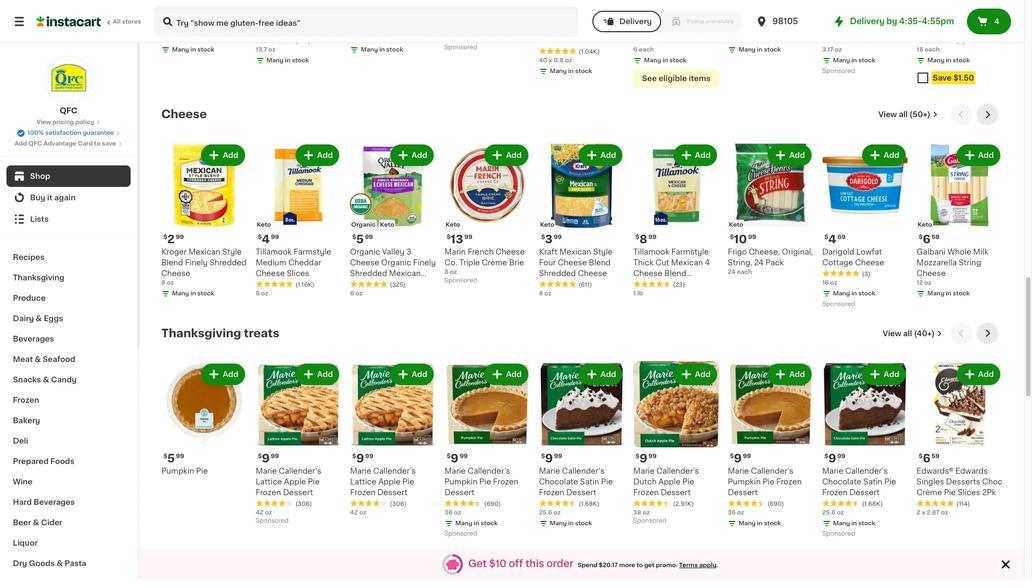 Task type: describe. For each thing, give the bounding box(es) containing it.
shredded inside kraft mexican style four cheese blend shredded cheese
[[539, 270, 576, 277]]

ritz
[[256, 15, 270, 23]]

0 horizontal spatial save
[[102, 141, 116, 147]]

4 for darigold lowfat cottage cheese
[[829, 234, 837, 245]]

4 9 from the left
[[356, 453, 364, 464]]

2pk
[[983, 489, 996, 497]]

pack
[[766, 259, 784, 267]]

oz inside marin french cheese co. triple crème brie 8 oz
[[450, 269, 457, 275]]

$ 8 99
[[636, 234, 657, 245]]

cheddar
[[288, 259, 321, 267]]

box
[[298, 26, 313, 34]]

premium
[[350, 15, 384, 23]]

$ 5 99 for pumpkin
[[163, 453, 184, 464]]

0.8
[[554, 58, 564, 64]]

keto for 10
[[729, 222, 744, 228]]

again
[[54, 194, 76, 202]]

item carousel region containing thanksgiving treats
[[161, 323, 1003, 545]]

5 9 from the left
[[545, 453, 553, 464]]

69
[[838, 234, 846, 240]]

3 marie from the left
[[256, 468, 277, 475]]

saltine
[[350, 26, 376, 34]]

prepared foods
[[13, 458, 74, 466]]

7 callender's from the left
[[846, 468, 888, 475]]

brie
[[509, 259, 524, 267]]

blend inside kraft mexican style four cheese blend shredded cheese
[[589, 259, 611, 267]]

$ 3 99
[[541, 234, 562, 245]]

bakery
[[13, 417, 40, 425]]

2 dessert from the left
[[728, 489, 758, 497]]

1 vertical spatial qfc
[[28, 141, 42, 147]]

instacart logo image
[[37, 15, 101, 28]]

delivery for delivery
[[620, 18, 652, 25]]

3 callender's from the left
[[279, 468, 321, 475]]

farmstyle for 4
[[294, 248, 331, 256]]

98105
[[773, 17, 798, 25]]

2 apple from the left
[[379, 478, 401, 486]]

2 inside product group
[[167, 234, 175, 245]]

$ 5 99 for organic
[[352, 234, 373, 245]]

0 vertical spatial to
[[94, 141, 100, 147]]

mozzarella
[[917, 259, 957, 267]]

dairy & eggs
[[13, 315, 63, 323]]

0 vertical spatial 12
[[545, 1, 558, 12]]

foods
[[50, 458, 74, 466]]

$14.99 element
[[917, 0, 1003, 14]]

cheese,
[[749, 248, 780, 256]]

0 horizontal spatial pumpkin
[[161, 468, 194, 475]]

eligible
[[659, 75, 687, 82]]

8 dot's homestyle pretzels pretzels
[[728, 1, 792, 34]]

satisfaction
[[45, 130, 81, 136]]

(50+)
[[910, 111, 931, 118]]

crème for cheese
[[482, 259, 507, 267]]

mixed
[[539, 26, 562, 34]]

2 42 from the left
[[350, 510, 358, 516]]

$ 14 99
[[163, 1, 190, 12]]

string
[[959, 259, 982, 267]]

6 up babybel
[[640, 1, 647, 12]]

blend inside kroger mexican style blend finely shredded cheese 8 oz
[[161, 259, 183, 267]]

original inside bavarian meats lil' landjaeger, original 10 oz
[[490, 26, 520, 34]]

12 inside galbani whole milk mozzarella string cheese 12 oz
[[917, 280, 923, 286]]

thanksgiving treats
[[161, 328, 280, 339]]

1 36 from the left
[[445, 510, 453, 516]]

& left pasta
[[57, 560, 63, 568]]

$ inside $ 13 99
[[447, 234, 451, 240]]

tillamook farmstyle thick cut mexican 4 cheese blend shredded cheese
[[634, 248, 710, 288]]

4 $ 9 99 from the left
[[352, 453, 374, 464]]

frozen link
[[6, 390, 131, 411]]

marie inside marie callender's dutch apple pie frozen dessert
[[634, 468, 655, 475]]

medium
[[256, 259, 287, 267]]

shredded inside organic valley 3 cheese organic finely shredded mexican cheese blend
[[350, 270, 387, 277]]

items
[[689, 75, 711, 82]]

5 marie from the left
[[539, 468, 560, 475]]

frito for frito lay snacks, doritos & cheetos mix
[[917, 15, 934, 23]]

2 satin from the left
[[864, 478, 883, 486]]

co.
[[445, 259, 458, 267]]

snacks & candy
[[13, 376, 77, 384]]

sponsored badge image for marin french cheese co. triple crème brie
[[445, 278, 477, 284]]

classic
[[196, 15, 223, 23]]

meats
[[479, 15, 502, 23]]

qfc logo image
[[45, 56, 92, 103]]

4 marie from the left
[[350, 468, 371, 475]]

2 x 2.67 oz
[[917, 510, 948, 516]]

item badge image
[[350, 193, 372, 215]]

2 horizontal spatial each
[[925, 47, 940, 53]]

4 for premium original saltine crackers
[[356, 1, 364, 12]]

candy
[[51, 376, 77, 384]]

oz inside premium original saltine crackers 16 oz
[[358, 36, 365, 42]]

8 down medium
[[256, 291, 260, 297]]

eggs
[[44, 315, 63, 323]]

oz inside bavarian meats lil' landjaeger, original 10 oz
[[453, 36, 460, 42]]

item carousel region containing cheese
[[161, 104, 1003, 315]]

mix inside frito lay snacks, doritos & cheetos mix
[[989, 26, 1002, 34]]

delivery button
[[593, 11, 662, 32]]

18 for frito lay snacks, doritos & cheetos mix
[[917, 47, 924, 53]]

get $10 off this order status
[[464, 560, 723, 571]]

thanksgiving link
[[6, 268, 131, 288]]

5 for pumpkin pie
[[167, 453, 175, 464]]

1 inside ritz original flavor crackers, 1 box
[[293, 26, 296, 34]]

1 dessert from the left
[[445, 489, 475, 497]]

$ 12 99
[[541, 1, 567, 12]]

(325)
[[390, 282, 406, 288]]

2,
[[663, 16, 668, 22]]

3 $ 9 99 from the left
[[258, 453, 279, 464]]

get $10 off this order spend $20.17 more to get promo. terms apply .
[[468, 560, 718, 570]]

1 satin from the left
[[580, 478, 599, 486]]

string,
[[728, 259, 753, 267]]

frozen inside marie callender's dutch apple pie frozen dessert
[[634, 489, 659, 497]]

7 dessert from the left
[[850, 489, 880, 497]]

$10
[[489, 560, 507, 570]]

flavor
[[303, 15, 326, 23]]

99 inside $ 8 99
[[649, 234, 657, 240]]

choc
[[983, 478, 1003, 486]]

40
[[539, 58, 547, 64]]

8 oz for 4
[[256, 291, 268, 297]]

$ inside $ 10 99
[[730, 234, 734, 240]]

babybel
[[634, 26, 665, 34]]

dessert inside marie callender's dutch apple pie frozen dessert
[[661, 489, 691, 497]]

see
[[642, 75, 657, 82]]

59 for 9
[[932, 454, 940, 460]]

crackers
[[378, 26, 412, 34]]

1 horizontal spatial 10
[[734, 234, 747, 245]]

99 inside $ 3 99
[[554, 234, 562, 240]]

frito for frito lay classic mix
[[161, 15, 178, 23]]

8 inside 8 dot's homestyle pretzels pretzels
[[734, 1, 742, 12]]

$ inside $ 4 69
[[825, 234, 829, 240]]

product group containing 10
[[728, 143, 814, 277]]

milk
[[974, 248, 989, 256]]

product group containing 19
[[445, 0, 531, 53]]

product group containing 3
[[539, 143, 625, 298]]

99 inside $ 10 99
[[748, 234, 757, 240]]

1 (1.68k) from the left
[[579, 502, 600, 507]]

0 horizontal spatial buy
[[30, 194, 45, 202]]

$1
[[685, 16, 692, 22]]

finely inside organic valley 3 cheese organic finely shredded mexican cheese blend
[[413, 259, 436, 267]]

mexican inside tillamook farmstyle thick cut mexican 4 cheese blend shredded cheese
[[671, 259, 703, 267]]

38
[[634, 510, 642, 516]]

2 9 from the left
[[734, 453, 742, 464]]

all stores
[[113, 19, 141, 25]]

2 marie callender's pumpkin pie frozen dessert from the left
[[728, 468, 802, 497]]

0 vertical spatial qfc
[[60, 107, 77, 115]]

4 keto from the left
[[380, 222, 394, 228]]

1 42 oz from the left
[[256, 510, 272, 516]]

dry
[[13, 560, 27, 568]]

all
[[113, 19, 121, 25]]

4:35-
[[899, 17, 922, 25]]

(114)
[[957, 502, 970, 507]]

delivery for delivery by 4:35-4:55pm
[[850, 17, 885, 25]]

sponsored badge image for marie callender's pumpkin pie frozen dessert
[[445, 531, 477, 538]]

7 $ 9 99 from the left
[[825, 453, 846, 464]]

x for 6
[[922, 510, 926, 516]]

cheese inside galbani whole milk mozzarella string cheese 12 oz
[[917, 270, 946, 277]]

$ inside $ 8 99
[[636, 234, 640, 240]]

bakery link
[[6, 411, 131, 431]]

$ 4 99 for tillamook farmstyle medium cheddar cheese slices
[[258, 234, 279, 245]]

6 down organic valley 3 cheese organic finely shredded mexican cheese blend
[[350, 291, 354, 297]]

2 (690) from the left
[[768, 502, 784, 507]]

tillamook for 4
[[256, 248, 292, 256]]

thanksgiving for thanksgiving treats
[[161, 328, 241, 339]]

$ inside '$ 14 99'
[[163, 1, 167, 7]]

sponsored badge image for marie callender's dutch apple pie frozen dessert
[[634, 518, 666, 525]]

card
[[78, 141, 93, 147]]

slices inside edwards® edwards singles desserts choc crème pie slices 2pk
[[958, 489, 981, 497]]

1 horizontal spatial 3
[[545, 234, 553, 245]]

frigo cheese, original, string, 24 pack 24 each
[[728, 248, 813, 275]]

pricing
[[53, 119, 74, 125]]

1 marie callender's pumpkin pie frozen dessert from the left
[[445, 468, 519, 497]]

$ 6 59 for 4
[[919, 234, 940, 245]]

cottage
[[823, 259, 853, 267]]

save
[[933, 74, 952, 82]]

7 9 from the left
[[829, 453, 837, 464]]

delivery by 4:35-4:55pm
[[850, 17, 954, 25]]

save $1.50
[[933, 74, 974, 82]]

slices inside tillamook farmstyle medium cheddar cheese slices
[[287, 270, 309, 277]]

99 inside '$ 14 99'
[[182, 1, 190, 7]]

4 callender's from the left
[[373, 468, 416, 475]]

ct
[[169, 36, 176, 42]]

Search field
[[155, 8, 578, 35]]

save inside 6 buy any 2, save $1 babybel original snack cheese 6 each
[[670, 16, 684, 22]]

french
[[468, 248, 494, 256]]

qfc link
[[45, 56, 92, 116]]

kraft mexican style four cheese blend shredded cheese
[[539, 248, 613, 277]]

keto for 3
[[540, 222, 555, 228]]

dairy & eggs link
[[6, 309, 131, 329]]

$ inside $ 19 99
[[447, 1, 451, 7]]

view for view all (50+)
[[879, 111, 897, 118]]

original inside ritz original flavor crackers, 1 box
[[272, 15, 302, 23]]

buy inside 6 buy any 2, save $1 babybel original snack cheese 6 each
[[637, 16, 649, 22]]

product group containing 8
[[634, 143, 719, 298]]

bavarian
[[445, 15, 477, 23]]

desserts
[[946, 478, 981, 486]]

view for view pricing policy
[[37, 119, 51, 125]]

(611)
[[579, 282, 592, 288]]

valley
[[382, 248, 405, 256]]

1 horizontal spatial 2
[[917, 510, 921, 516]]

thanksgiving for thanksgiving
[[13, 274, 64, 282]]

2 marie callender's lattice apple pie frozen dessert from the left
[[350, 468, 416, 497]]

each inside the frigo cheese, original, string, 24 pack 24 each
[[737, 269, 752, 275]]

add qfc advantage card to save
[[15, 141, 116, 147]]

marin french cheese co. triple crème brie 8 oz
[[445, 248, 525, 275]]

1 horizontal spatial 1
[[634, 291, 636, 297]]

style for kroger mexican style blend finely shredded cheese 8 oz
[[222, 248, 242, 256]]

0 horizontal spatial 24
[[728, 269, 736, 275]]

2 callender's from the left
[[751, 468, 794, 475]]

lay for classic
[[180, 15, 194, 23]]

edwards®
[[917, 468, 954, 475]]

6 up galbani
[[923, 234, 931, 245]]

2 (1.68k) from the left
[[862, 502, 883, 507]]

59 for 4
[[932, 234, 940, 240]]

99 inside $ 13 99
[[464, 234, 473, 240]]

homestyle
[[750, 15, 792, 23]]

galbani
[[917, 248, 946, 256]]

3.17
[[823, 47, 834, 53]]

beer
[[13, 519, 31, 527]]



Task type: locate. For each thing, give the bounding box(es) containing it.
2 8 oz from the left
[[539, 291, 552, 297]]

1 vertical spatial 59
[[932, 454, 940, 460]]

3 dessert from the left
[[283, 489, 313, 497]]

2 up kroger
[[167, 234, 175, 245]]

organic down item badge image at the top left
[[351, 222, 376, 228]]

0 vertical spatial mix
[[225, 15, 239, 23]]

1 tillamook from the left
[[256, 248, 292, 256]]

view for view all (40+)
[[883, 330, 902, 338]]

100% satisfaction guarantee
[[27, 130, 114, 136]]

$ inside '$ 2 99'
[[163, 234, 167, 240]]

0 horizontal spatial 25.6 oz
[[539, 510, 561, 516]]

18 down doritos
[[917, 47, 924, 53]]

mexican inside kroger mexican style blend finely shredded cheese 8 oz
[[189, 248, 220, 256]]

24 down string,
[[728, 269, 736, 275]]

1 horizontal spatial finely
[[413, 259, 436, 267]]

tillamook for 8
[[634, 248, 670, 256]]

all left (50+) at right
[[899, 111, 908, 118]]

0 horizontal spatial lattice
[[256, 478, 282, 486]]

butter
[[851, 37, 875, 44]]

meat & seafood
[[13, 356, 75, 364]]

frito
[[161, 15, 178, 23], [917, 15, 934, 23]]

59 up galbani
[[932, 234, 940, 240]]

original up the crackers,
[[272, 15, 302, 23]]

2 36 from the left
[[728, 510, 736, 516]]

finely left co.
[[413, 259, 436, 267]]

product group containing skinnydipped cups, dark chocolate peanut butter
[[823, 0, 908, 77]]

blend inside organic valley 3 cheese organic finely shredded mexican cheese blend
[[381, 281, 403, 288]]

$ 4 69
[[825, 234, 846, 245]]

0 horizontal spatial apple
[[284, 478, 306, 486]]

snacks, for cheetos
[[952, 15, 981, 23]]

1 vertical spatial 16
[[823, 280, 829, 286]]

$
[[163, 1, 167, 7], [447, 1, 451, 7], [258, 1, 262, 7], [352, 1, 356, 7], [541, 1, 545, 7], [163, 234, 167, 240], [447, 234, 451, 240], [730, 234, 734, 240], [258, 234, 262, 240], [352, 234, 356, 240], [541, 234, 545, 240], [636, 234, 640, 240], [825, 234, 829, 240], [919, 234, 923, 240], [163, 454, 167, 460], [447, 454, 451, 460], [730, 454, 734, 460], [258, 454, 262, 460], [352, 454, 356, 460], [541, 454, 545, 460], [636, 454, 640, 460], [825, 454, 829, 460], [919, 454, 923, 460]]

99 inside $ 12 99
[[559, 1, 567, 7]]

0 horizontal spatial 42 oz
[[256, 510, 272, 516]]

$ 4 99 up premium
[[352, 1, 374, 12]]

beverages down dairy & eggs
[[13, 336, 54, 343]]

each
[[639, 47, 654, 53], [925, 47, 940, 53], [737, 269, 752, 275]]

& for seafood
[[35, 356, 41, 364]]

& down 4:55pm
[[947, 26, 953, 34]]

$ 4 99
[[258, 1, 279, 12], [352, 1, 374, 12], [258, 234, 279, 245]]

1 horizontal spatial satin
[[864, 478, 883, 486]]

pumpkin pie
[[161, 468, 208, 475]]

buy left it
[[30, 194, 45, 202]]

add
[[15, 141, 27, 147], [223, 152, 239, 159], [317, 152, 333, 159], [412, 152, 427, 159], [506, 152, 522, 159], [601, 152, 616, 159], [695, 152, 711, 159], [790, 152, 805, 159], [884, 152, 900, 159], [979, 152, 994, 159], [223, 371, 239, 379], [317, 371, 333, 379], [412, 371, 427, 379], [506, 371, 522, 379], [601, 371, 616, 379], [695, 371, 711, 379], [790, 371, 805, 379], [884, 371, 900, 379], [979, 371, 994, 379]]

organic
[[351, 222, 376, 228], [350, 248, 380, 256], [381, 259, 411, 267]]

pumpkin
[[161, 468, 194, 475], [445, 478, 478, 486], [728, 478, 761, 486]]

2 marie from the left
[[728, 468, 749, 475]]

frito inside frito lay snacks, doritos & cheetos mix
[[917, 15, 934, 23]]

6 oz
[[350, 291, 363, 297]]

buy it again link
[[6, 187, 131, 209]]

style
[[222, 248, 242, 256], [593, 248, 613, 256]]

in
[[191, 47, 196, 53], [757, 47, 763, 53], [379, 47, 385, 53], [285, 58, 291, 64], [663, 58, 668, 64], [852, 58, 857, 64], [946, 58, 952, 64], [568, 68, 574, 74], [191, 291, 196, 297], [852, 291, 857, 297], [946, 291, 952, 297], [474, 521, 479, 527], [757, 521, 763, 527], [568, 521, 574, 527], [852, 521, 857, 527]]

0 horizontal spatial satin
[[580, 478, 599, 486]]

cheese inside kroger mexican style blend finely shredded cheese 8 oz
[[161, 270, 190, 277]]

product group containing 13
[[445, 143, 531, 287]]

1 horizontal spatial 25.6
[[823, 510, 836, 516]]

1 left box
[[293, 26, 296, 34]]

0 vertical spatial thanksgiving
[[13, 274, 64, 282]]

x for 12
[[549, 58, 552, 64]]

sponsored badge image for darigold lowfat cottage cheese
[[823, 301, 855, 308]]

keto for 13
[[446, 222, 460, 228]]

cider
[[41, 519, 62, 527]]

lil'
[[504, 15, 515, 23]]

$ 6 59 up galbani
[[919, 234, 940, 245]]

6 up the edwards®
[[923, 453, 931, 464]]

crème down the singles
[[917, 489, 942, 497]]

4 down $14.99 element on the right top
[[995, 18, 1000, 25]]

thanksgiving
[[13, 274, 64, 282], [161, 328, 241, 339]]

2 horizontal spatial pumpkin
[[728, 478, 761, 486]]

2 lay from the left
[[936, 15, 950, 23]]

0 vertical spatial 16
[[350, 36, 357, 42]]

0 vertical spatial 2
[[167, 234, 175, 245]]

many
[[172, 47, 189, 53], [739, 47, 756, 53], [361, 47, 378, 53], [267, 58, 284, 64], [644, 58, 661, 64], [833, 58, 850, 64], [928, 58, 945, 64], [550, 68, 567, 74], [172, 291, 189, 297], [833, 291, 850, 297], [928, 291, 945, 297], [455, 521, 472, 527], [739, 521, 756, 527], [550, 521, 567, 527], [833, 521, 850, 527]]

1 $ 9 99 from the left
[[447, 453, 468, 464]]

1 style from the left
[[222, 248, 242, 256]]

landjaeger,
[[445, 26, 489, 34]]

1 horizontal spatial snacks,
[[952, 15, 981, 23]]

3 keto from the left
[[257, 222, 271, 228]]

delivery up babybel
[[620, 18, 652, 25]]

4 up ritz
[[262, 1, 270, 12]]

save $1.50 button
[[917, 70, 1003, 89]]

0 vertical spatial 1
[[293, 26, 296, 34]]

each inside 6 buy any 2, save $1 babybel original snack cheese 6 each
[[639, 47, 654, 53]]

mix right classic
[[225, 15, 239, 23]]

close image
[[1000, 559, 1013, 572]]

0 horizontal spatial to
[[94, 141, 100, 147]]

item carousel region
[[161, 104, 1003, 315], [161, 323, 1003, 545]]

farmstyle up cheddar
[[294, 248, 331, 256]]

mexican inside organic valley 3 cheese organic finely shredded mexican cheese blend
[[389, 270, 421, 277]]

oz inside kroger mexican style blend finely shredded cheese 8 oz
[[167, 280, 174, 286]]

2 25.6 oz from the left
[[823, 510, 844, 516]]

blend down kroger
[[161, 259, 183, 267]]

5 up the pumpkin pie at the bottom of the page
[[167, 453, 175, 464]]

any
[[650, 16, 662, 22]]

farmstyle
[[294, 248, 331, 256], [672, 248, 709, 256]]

tillamook inside tillamook farmstyle thick cut mexican 4 cheese blend shredded cheese
[[634, 248, 670, 256]]

1 apple from the left
[[284, 478, 306, 486]]

0 horizontal spatial (1.68k)
[[579, 502, 600, 507]]

1 marie from the left
[[445, 468, 466, 475]]

1 8 oz from the left
[[256, 291, 268, 297]]

2 lattice from the left
[[350, 478, 377, 486]]

1 36 oz from the left
[[445, 510, 461, 516]]

1 vertical spatial thanksgiving
[[161, 328, 241, 339]]

1 (306) from the left
[[296, 502, 312, 507]]

5 for organic valley 3 cheese organic finely shredded mexican cheese blend
[[356, 234, 364, 245]]

dessert
[[445, 489, 475, 497], [728, 489, 758, 497], [283, 489, 313, 497], [378, 489, 408, 497], [566, 489, 597, 497], [661, 489, 691, 497], [850, 489, 880, 497]]

original up the crackers
[[386, 15, 415, 23]]

callender's inside marie callender's dutch apple pie frozen dessert
[[657, 468, 699, 475]]

tillamook
[[256, 248, 292, 256], [634, 248, 670, 256]]

cheetos
[[955, 26, 987, 34]]

1 vertical spatial mix
[[989, 26, 1002, 34]]

8 up dot's at the top right
[[734, 1, 742, 12]]

original inside premium original saltine crackers 16 oz
[[386, 15, 415, 23]]

it
[[47, 194, 53, 202]]

original down lil' at the left of page
[[490, 26, 520, 34]]

$ 5 99 up the pumpkin pie at the bottom of the page
[[163, 453, 184, 464]]

view pricing policy
[[37, 119, 94, 125]]

16 down cottage
[[823, 280, 829, 286]]

$ 4 99 inside item carousel region
[[258, 234, 279, 245]]

1 horizontal spatial delivery
[[850, 17, 885, 25]]

mexican down $ 3 99
[[560, 248, 591, 256]]

99 inside $ 19 99
[[465, 1, 473, 7]]

16 down saltine
[[350, 36, 357, 42]]

x inside item carousel region
[[922, 510, 926, 516]]

6 $ 9 99 from the left
[[636, 453, 657, 464]]

snack
[[634, 37, 657, 44]]

4 button
[[967, 9, 1011, 34]]

snacks, inside frito lay snacks, doritos & cheetos mix
[[952, 15, 981, 23]]

0 horizontal spatial snacks,
[[589, 15, 618, 23]]

2 $ 9 99 from the left
[[730, 453, 751, 464]]

tillamook up the thick
[[634, 248, 670, 256]]

buy
[[637, 16, 649, 22], [30, 194, 45, 202]]

crème inside marin french cheese co. triple crème brie 8 oz
[[482, 259, 507, 267]]

4 for ritz original flavor crackers, 1 box
[[262, 1, 270, 12]]

1 vertical spatial 5
[[167, 453, 175, 464]]

8 inside kroger mexican style blend finely shredded cheese 8 oz
[[161, 280, 165, 286]]

farmstyle inside tillamook farmstyle thick cut mexican 4 cheese blend shredded cheese
[[672, 248, 709, 256]]

organic for organic valley 3 cheese organic finely shredded mexican cheese blend
[[350, 248, 380, 256]]

pasta
[[65, 560, 86, 568]]

organic down valley
[[381, 259, 411, 267]]

0 horizontal spatial marie callender's pumpkin pie frozen dessert
[[445, 468, 519, 497]]

& left candy
[[43, 376, 49, 384]]

lay down '$ 14 99'
[[180, 15, 194, 23]]

6 dessert from the left
[[661, 489, 691, 497]]

2 finely from the left
[[413, 259, 436, 267]]

shredded inside tillamook farmstyle thick cut mexican 4 cheese blend shredded cheese
[[634, 281, 671, 288]]

cut
[[656, 259, 669, 267]]

0 horizontal spatial mix
[[225, 15, 239, 23]]

1 horizontal spatial $ 5 99
[[352, 234, 373, 245]]

dot's
[[728, 15, 748, 23]]

keto up $ 3 99
[[540, 222, 555, 228]]

1 horizontal spatial pretzels
[[760, 26, 791, 34]]

view up 100%
[[37, 119, 51, 125]]

4 left 69
[[829, 234, 837, 245]]

crème down french
[[482, 259, 507, 267]]

0 horizontal spatial each
[[639, 47, 654, 53]]

snacks, for family
[[589, 15, 618, 23]]

save right 2,
[[670, 16, 684, 22]]

0 horizontal spatial farmstyle
[[294, 248, 331, 256]]

1 finely from the left
[[185, 259, 208, 267]]

0 vertical spatial 10
[[445, 36, 451, 42]]

4 up premium
[[356, 1, 364, 12]]

blend up (23) on the top of page
[[665, 270, 687, 277]]

2 keto from the left
[[729, 222, 744, 228]]

2 59 from the top
[[932, 454, 940, 460]]

2 $ 6 59 from the top
[[919, 453, 940, 464]]

8 inside marin french cheese co. triple crème brie 8 oz
[[445, 269, 449, 275]]

1 horizontal spatial 42
[[350, 510, 358, 516]]

0 horizontal spatial marie callender's chocolate satin pie frozen dessert
[[539, 468, 613, 497]]

product group containing frito lay snacks, doritos & cheetos mix
[[917, 0, 1003, 89]]

1 vertical spatial 3
[[407, 248, 412, 256]]

2 frito from the left
[[917, 15, 934, 23]]

3 inside organic valley 3 cheese organic finely shredded mexican cheese blend
[[407, 248, 412, 256]]

36
[[445, 510, 453, 516], [728, 510, 736, 516]]

0 vertical spatial buy
[[637, 16, 649, 22]]

$ 6 59 for 9
[[919, 453, 940, 464]]

1 lattice from the left
[[256, 478, 282, 486]]

3 9 from the left
[[262, 453, 270, 464]]

0 vertical spatial all
[[899, 111, 908, 118]]

$ inside $ 12 99
[[541, 1, 545, 7]]

0 vertical spatial item carousel region
[[161, 104, 1003, 315]]

delivery inside button
[[620, 18, 652, 25]]

frito down 14
[[161, 15, 178, 23]]

2 style from the left
[[593, 248, 613, 256]]

1 snacks, from the left
[[589, 15, 618, 23]]

advantage
[[44, 141, 76, 147]]

0 horizontal spatial marie callender's lattice apple pie frozen dessert
[[256, 468, 321, 497]]

8 oz down medium
[[256, 291, 268, 297]]

chocolate inside skinnydipped cups, dark chocolate peanut butter 3.17 oz
[[842, 26, 881, 34]]

view left (40+)
[[883, 330, 902, 338]]

marie
[[445, 468, 466, 475], [728, 468, 749, 475], [256, 468, 277, 475], [350, 468, 371, 475], [539, 468, 560, 475], [634, 468, 655, 475], [823, 468, 844, 475]]

tillamook inside tillamook farmstyle medium cheddar cheese slices
[[256, 248, 292, 256]]

10 inside bavarian meats lil' landjaeger, original 10 oz
[[445, 36, 451, 42]]

stock
[[197, 47, 214, 53], [764, 47, 781, 53], [386, 47, 403, 53], [292, 58, 309, 64], [670, 58, 687, 64], [859, 58, 876, 64], [953, 58, 970, 64], [575, 68, 592, 74], [197, 291, 214, 297], [859, 291, 876, 297], [953, 291, 970, 297], [481, 521, 498, 527], [764, 521, 781, 527], [575, 521, 592, 527], [859, 521, 876, 527]]

lay for snacks,
[[936, 15, 950, 23]]

2 item carousel region from the top
[[161, 323, 1003, 545]]

5 dessert from the left
[[566, 489, 597, 497]]

1 (690) from the left
[[484, 502, 501, 507]]

0 horizontal spatial 16
[[350, 36, 357, 42]]

8 down four
[[539, 291, 543, 297]]

0 horizontal spatial crème
[[482, 259, 507, 267]]

more
[[619, 563, 635, 569]]

$ 4 99 up ritz
[[258, 1, 279, 12]]

0 horizontal spatial (690)
[[484, 502, 501, 507]]

1 marie callender's chocolate satin pie frozen dessert from the left
[[539, 468, 613, 497]]

buy up babybel
[[637, 16, 649, 22]]

1 25.6 from the left
[[539, 510, 552, 516]]

1 25.6 oz from the left
[[539, 510, 561, 516]]

6 down snack
[[634, 47, 638, 53]]

1 42 from the left
[[256, 510, 264, 516]]

lay up doritos
[[936, 15, 950, 23]]

to down guarantee
[[94, 141, 100, 147]]

shredded left medium
[[210, 259, 247, 267]]

& inside "link"
[[43, 376, 49, 384]]

$ 5 99
[[352, 234, 373, 245], [163, 453, 184, 464]]

.
[[717, 563, 718, 569]]

crackers,
[[256, 26, 291, 34]]

1 left lb at bottom
[[634, 291, 636, 297]]

1 frito from the left
[[161, 15, 178, 23]]

blend down valley
[[381, 281, 403, 288]]

lay inside frito lay snacks, doritos & cheetos mix
[[936, 15, 950, 23]]

finely inside kroger mexican style blend finely shredded cheese 8 oz
[[185, 259, 208, 267]]

1 vertical spatial $ 6 59
[[919, 453, 940, 464]]

(1.16k)
[[296, 282, 315, 288]]

hard
[[13, 499, 32, 507]]

99 inside '$ 2 99'
[[176, 234, 184, 240]]

8 down kroger
[[161, 280, 165, 286]]

0 horizontal spatial 2
[[167, 234, 175, 245]]

skinnydipped
[[823, 15, 876, 23]]

delivery by 4:35-4:55pm link
[[833, 15, 954, 28]]

& for candy
[[43, 376, 49, 384]]

1 horizontal spatial qfc
[[60, 107, 77, 115]]

1 horizontal spatial pumpkin
[[445, 478, 478, 486]]

1 vertical spatial 10
[[734, 234, 747, 245]]

0 horizontal spatial 1
[[293, 26, 296, 34]]

1 horizontal spatial to
[[637, 563, 643, 569]]

each down snack
[[639, 47, 654, 53]]

produce link
[[6, 288, 131, 309]]

1 horizontal spatial marie callender's pumpkin pie frozen dessert
[[728, 468, 802, 497]]

original down $1
[[667, 26, 696, 34]]

1 horizontal spatial apple
[[379, 478, 401, 486]]

x right the 40
[[549, 58, 552, 64]]

12
[[545, 1, 558, 12], [917, 280, 923, 286]]

pretzels down dot's at the top right
[[728, 26, 759, 34]]

0 horizontal spatial 36
[[445, 510, 453, 516]]

this
[[526, 560, 544, 570]]

all for (40+)
[[904, 330, 912, 338]]

18 left ct
[[161, 36, 168, 42]]

59 up the edwards®
[[932, 454, 940, 460]]

thanksgiving treats link
[[161, 327, 280, 340]]

0 vertical spatial $ 5 99
[[352, 234, 373, 245]]

8 down co.
[[445, 269, 449, 275]]

0 horizontal spatial 12
[[545, 1, 558, 12]]

1 vertical spatial beverages
[[34, 499, 75, 507]]

qfc
[[60, 107, 77, 115], [28, 141, 42, 147]]

pretzels
[[728, 26, 759, 34], [760, 26, 791, 34]]

1 callender's from the left
[[468, 468, 510, 475]]

3 apple from the left
[[659, 478, 681, 486]]

mix right cheetos
[[989, 26, 1002, 34]]

fruits,
[[564, 26, 587, 34]]

6 callender's from the left
[[657, 468, 699, 475]]

oz inside skinnydipped cups, dark chocolate peanut butter 3.17 oz
[[835, 47, 842, 53]]

1 marie callender's lattice apple pie frozen dessert from the left
[[256, 468, 321, 497]]

0 horizontal spatial 18
[[161, 36, 168, 42]]

1 pretzels from the left
[[728, 26, 759, 34]]

2 left 2.67 at the bottom
[[917, 510, 921, 516]]

& for eggs
[[36, 315, 42, 323]]

10 down landjaeger,
[[445, 36, 451, 42]]

1 lay from the left
[[180, 15, 194, 23]]

1 horizontal spatial lattice
[[350, 478, 377, 486]]

$ 4 99 for premium original saltine crackers
[[352, 1, 374, 12]]

buy it again
[[30, 194, 76, 202]]

4 inside tillamook farmstyle thick cut mexican 4 cheese blend shredded cheese
[[705, 259, 710, 267]]

keto for 6
[[918, 222, 932, 228]]

apple inside marie callender's dutch apple pie frozen dessert
[[659, 478, 681, 486]]

0 vertical spatial crème
[[482, 259, 507, 267]]

0 vertical spatial 24
[[754, 259, 764, 267]]

organic left valley
[[350, 248, 380, 256]]

mexican up (325)
[[389, 270, 421, 277]]

cheese inside the darigold lowfat cottage cheese
[[855, 259, 885, 267]]

38 oz
[[634, 510, 650, 516]]

sponsored badge image for marie callender's chocolate satin pie frozen dessert
[[823, 531, 855, 538]]

liquor link
[[6, 533, 131, 554]]

original inside 6 buy any 2, save $1 babybel original snack cheese 6 each
[[667, 26, 696, 34]]

(40+)
[[914, 330, 935, 338]]

style inside kraft mexican style four cheese blend shredded cheese
[[593, 248, 613, 256]]

100% satisfaction guarantee button
[[17, 127, 120, 138]]

1 9 from the left
[[451, 453, 459, 464]]

& left eggs
[[36, 315, 42, 323]]

crème inside edwards® edwards singles desserts choc crème pie slices 2pk
[[917, 489, 942, 497]]

8 up the thick
[[640, 234, 648, 245]]

edwards® edwards singles desserts choc crème pie slices 2pk
[[917, 468, 1003, 497]]

2 42 oz from the left
[[350, 510, 367, 516]]

farmstyle for 8
[[672, 248, 709, 256]]

meat
[[13, 356, 33, 364]]

0 vertical spatial beverages
[[13, 336, 54, 343]]

2 horizontal spatial apple
[[659, 478, 681, 486]]

2 tillamook from the left
[[634, 248, 670, 256]]

& inside frito lay snacks, doritos & cheetos mix
[[947, 26, 953, 34]]

2 pretzels from the left
[[760, 26, 791, 34]]

1 horizontal spatial 36
[[728, 510, 736, 516]]

4 left string,
[[705, 259, 710, 267]]

each down doritos
[[925, 47, 940, 53]]

2 marie callender's chocolate satin pie frozen dessert from the left
[[823, 468, 897, 497]]

pie inside edwards® edwards singles desserts choc crème pie slices 2pk
[[944, 489, 956, 497]]

sponsored badge image for marie callender's lattice apple pie frozen dessert
[[256, 518, 288, 525]]

2 vertical spatial organic
[[381, 259, 411, 267]]

2 25.6 from the left
[[823, 510, 836, 516]]

mexican inside kraft mexican style four cheese blend shredded cheese
[[560, 248, 591, 256]]

16 inside premium original saltine crackers 16 oz
[[350, 36, 357, 42]]

& for cider
[[33, 519, 39, 527]]

deli
[[13, 438, 28, 445]]

(1.04k)
[[579, 49, 600, 55]]

beverages link
[[6, 329, 131, 350]]

deli link
[[6, 431, 131, 452]]

style for kraft mexican style four cheese blend shredded cheese
[[593, 248, 613, 256]]

wine link
[[6, 472, 131, 493]]

2 36 oz from the left
[[728, 510, 744, 516]]

0 horizontal spatial pretzels
[[728, 26, 759, 34]]

all for (50+)
[[899, 111, 908, 118]]

0 horizontal spatial 10
[[445, 36, 451, 42]]

13
[[451, 234, 463, 245]]

1 horizontal spatial crème
[[917, 489, 942, 497]]

5 callender's from the left
[[562, 468, 605, 475]]

1 farmstyle from the left
[[294, 248, 331, 256]]

all inside popup button
[[899, 111, 908, 118]]

1 vertical spatial 18
[[917, 47, 924, 53]]

1 horizontal spatial tillamook
[[634, 248, 670, 256]]

snacks, inside "welch's fruit snacks, mixed fruits, family size"
[[589, 15, 618, 23]]

0 vertical spatial 3
[[545, 234, 553, 245]]

prepared
[[13, 458, 49, 466]]

kroger mexican style blend finely shredded cheese 8 oz
[[161, 248, 247, 286]]

crème for singles
[[917, 489, 942, 497]]

oz inside galbani whole milk mozzarella string cheese 12 oz
[[925, 280, 932, 286]]

pretzels down 'homestyle'
[[760, 26, 791, 34]]

6 keto from the left
[[918, 222, 932, 228]]

1 horizontal spatial each
[[737, 269, 752, 275]]

2 farmstyle from the left
[[672, 248, 709, 256]]

farmstyle inside tillamook farmstyle medium cheddar cheese slices
[[294, 248, 331, 256]]

0 horizontal spatial delivery
[[620, 18, 652, 25]]

product group
[[445, 0, 531, 53], [634, 0, 719, 88], [823, 0, 908, 77], [917, 0, 1003, 89], [161, 143, 247, 301], [256, 143, 342, 298], [350, 143, 436, 298], [445, 143, 531, 287], [539, 143, 625, 298], [634, 143, 719, 298], [728, 143, 814, 277], [823, 143, 908, 310], [917, 143, 1003, 301], [161, 362, 247, 477], [256, 362, 342, 527], [350, 362, 436, 518], [445, 362, 531, 540], [539, 362, 625, 531], [634, 362, 719, 527], [728, 362, 814, 531], [823, 362, 908, 540], [917, 362, 1003, 518]]

1 item carousel region from the top
[[161, 104, 1003, 315]]

view inside popup button
[[879, 111, 897, 118]]

2 snacks, from the left
[[952, 15, 981, 23]]

4 inside button
[[995, 18, 1000, 25]]

0 horizontal spatial tillamook
[[256, 248, 292, 256]]

keto up valley
[[380, 222, 394, 228]]

5 keto from the left
[[540, 222, 555, 228]]

slices down desserts
[[958, 489, 981, 497]]

shredded inside kroger mexican style blend finely shredded cheese 8 oz
[[210, 259, 247, 267]]

0 vertical spatial organic
[[351, 222, 376, 228]]

0 vertical spatial 18
[[161, 36, 168, 42]]

blend inside tillamook farmstyle thick cut mexican 4 cheese blend shredded cheese
[[665, 270, 687, 277]]

mexican right kroger
[[189, 248, 220, 256]]

9
[[451, 453, 459, 464], [734, 453, 742, 464], [262, 453, 270, 464], [356, 453, 364, 464], [545, 453, 553, 464], [640, 453, 648, 464], [829, 453, 837, 464]]

frito up doritos
[[917, 15, 934, 23]]

6 marie from the left
[[634, 468, 655, 475]]

finely down kroger
[[185, 259, 208, 267]]

1 vertical spatial item carousel region
[[161, 323, 1003, 545]]

$ 4 99 for ritz original flavor crackers, 1 box
[[258, 1, 279, 12]]

1 $ 6 59 from the top
[[919, 234, 940, 245]]

sponsored badge image
[[445, 45, 477, 51], [823, 68, 855, 74], [445, 278, 477, 284], [823, 301, 855, 308], [256, 518, 288, 525], [634, 518, 666, 525], [445, 531, 477, 538], [823, 531, 855, 538]]

shredded down four
[[539, 270, 576, 277]]

lattice
[[256, 478, 282, 486], [350, 478, 377, 486]]

goods
[[29, 560, 55, 568]]

bavarian meats lil' landjaeger, original 10 oz
[[445, 15, 520, 42]]

1 horizontal spatial buy
[[637, 16, 649, 22]]

5 $ 9 99 from the left
[[541, 453, 562, 464]]

1 keto from the left
[[446, 222, 460, 228]]

1 vertical spatial buy
[[30, 194, 45, 202]]

pie inside marie callender's dutch apple pie frozen dessert
[[683, 478, 695, 486]]

8 oz for 3
[[539, 291, 552, 297]]

delivery up 'butter'
[[850, 17, 885, 25]]

0 vertical spatial slices
[[287, 270, 309, 277]]

dry goods & pasta
[[13, 560, 86, 568]]

cheese inside tillamook farmstyle medium cheddar cheese slices
[[256, 270, 285, 277]]

blend up (611)
[[589, 259, 611, 267]]

snacks, up cheetos
[[952, 15, 981, 23]]

6 9 from the left
[[640, 453, 648, 464]]

1 horizontal spatial 5
[[356, 234, 364, 245]]

0 vertical spatial save
[[670, 16, 684, 22]]

1 vertical spatial all
[[904, 330, 912, 338]]

1 vertical spatial organic
[[350, 248, 380, 256]]

cheese inside marin french cheese co. triple crème brie 8 oz
[[496, 248, 525, 256]]

1 vertical spatial 24
[[728, 269, 736, 275]]

None search field
[[154, 6, 579, 37]]

$ inside $ 3 99
[[541, 234, 545, 240]]

1 vertical spatial $ 5 99
[[163, 453, 184, 464]]

1 horizontal spatial save
[[670, 16, 684, 22]]

0 horizontal spatial 36 oz
[[445, 510, 461, 516]]

1 vertical spatial 12
[[917, 280, 923, 286]]

&
[[947, 26, 953, 34], [36, 315, 42, 323], [35, 356, 41, 364], [43, 376, 49, 384], [33, 519, 39, 527], [57, 560, 63, 568]]

shredded up the 6 oz
[[350, 270, 387, 277]]

2 (306) from the left
[[390, 502, 407, 507]]

product group containing 2
[[161, 143, 247, 301]]

to inside get $10 off this order spend $20.17 more to get promo. terms apply .
[[637, 563, 643, 569]]

3 up kraft at top right
[[545, 234, 553, 245]]

3 right valley
[[407, 248, 412, 256]]

slices down cheddar
[[287, 270, 309, 277]]

4:55pm
[[922, 17, 954, 25]]

keto up $ 10 99
[[729, 222, 744, 228]]

16 oz
[[823, 280, 838, 286]]

1 59 from the top
[[932, 234, 940, 240]]

4 dessert from the left
[[378, 489, 408, 497]]

keto for 4
[[257, 222, 271, 228]]

frozen
[[13, 397, 39, 404], [493, 478, 519, 486], [777, 478, 802, 486], [256, 489, 281, 497], [350, 489, 376, 497], [539, 489, 565, 497], [634, 489, 659, 497], [823, 489, 848, 497]]

each down string,
[[737, 269, 752, 275]]

service type group
[[593, 11, 743, 32]]

0 horizontal spatial 8 oz
[[256, 291, 268, 297]]

marie callender's pumpkin pie frozen dessert
[[445, 468, 519, 497], [728, 468, 802, 497]]

4 for tillamook farmstyle medium cheddar cheese slices
[[262, 234, 270, 245]]

produce
[[13, 295, 46, 302]]

farmstyle up (23) on the top of page
[[672, 248, 709, 256]]

& right meat
[[35, 356, 41, 364]]

★★★★★
[[161, 26, 199, 33], [161, 26, 199, 33], [256, 37, 293, 44], [256, 37, 293, 44], [917, 37, 955, 44], [917, 37, 955, 44], [539, 47, 577, 55], [539, 47, 577, 55], [823, 270, 860, 277], [823, 270, 860, 277], [256, 281, 293, 288], [256, 281, 293, 288], [350, 281, 388, 288], [350, 281, 388, 288], [539, 281, 577, 288], [539, 281, 577, 288], [634, 281, 671, 288], [634, 281, 671, 288], [445, 500, 482, 507], [445, 500, 482, 507], [728, 500, 766, 507], [728, 500, 766, 507], [256, 500, 293, 507], [256, 500, 293, 507], [350, 500, 388, 507], [350, 500, 388, 507], [539, 500, 577, 507], [539, 500, 577, 507], [634, 500, 671, 507], [634, 500, 671, 507], [823, 500, 860, 507], [823, 500, 860, 507], [917, 500, 955, 507], [917, 500, 955, 507]]

$ 6 59 up the edwards®
[[919, 453, 940, 464]]

(2.91k)
[[673, 502, 694, 507]]

tillamook up medium
[[256, 248, 292, 256]]

$ 5 99 down organic keto
[[352, 234, 373, 245]]

0 horizontal spatial qfc
[[28, 141, 42, 147]]

keto up galbani
[[918, 222, 932, 228]]

1 vertical spatial view
[[37, 119, 51, 125]]

0 vertical spatial 59
[[932, 234, 940, 240]]

lists link
[[6, 209, 131, 230]]

1 horizontal spatial (1.68k)
[[862, 502, 883, 507]]

snacks, up family
[[589, 15, 618, 23]]

18 for frito lay classic mix
[[161, 36, 168, 42]]

0 horizontal spatial lay
[[180, 15, 194, 23]]

10 up frigo
[[734, 234, 747, 245]]

0 horizontal spatial (306)
[[296, 502, 312, 507]]

0 horizontal spatial $ 5 99
[[163, 453, 184, 464]]

style inside kroger mexican style blend finely shredded cheese 8 oz
[[222, 248, 242, 256]]

four
[[539, 259, 556, 267]]

to left get
[[637, 563, 643, 569]]

organic for organic keto
[[351, 222, 376, 228]]

qfc down 100%
[[28, 141, 42, 147]]

0 horizontal spatial 25.6
[[539, 510, 552, 516]]

cheese inside 6 buy any 2, save $1 babybel original snack cheese 6 each
[[659, 37, 688, 44]]

7 marie from the left
[[823, 468, 844, 475]]

1 horizontal spatial marie callender's chocolate satin pie frozen dessert
[[823, 468, 897, 497]]

mexican up (23) on the top of page
[[671, 259, 703, 267]]



Task type: vqa. For each thing, say whether or not it's contained in the screenshot.
dietary
no



